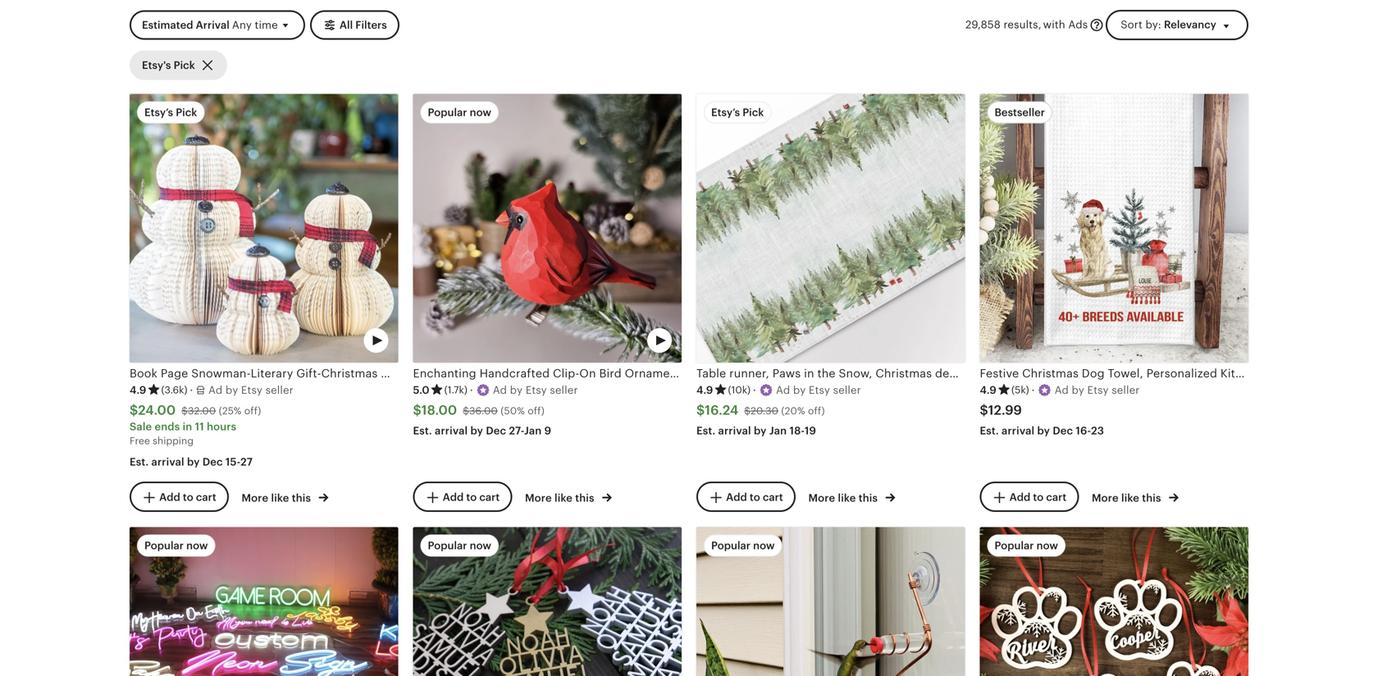 Task type: locate. For each thing, give the bounding box(es) containing it.
dec left '15-'
[[203, 456, 223, 468]]

by down $ 18.00 $ 36.00 (50% off)
[[471, 425, 483, 437]]

2 like from the left
[[555, 492, 573, 504]]

2 horizontal spatial off)
[[808, 405, 825, 416]]

product video element
[[130, 94, 398, 363], [413, 94, 682, 363], [130, 527, 398, 676], [697, 527, 966, 676], [980, 527, 1249, 676]]

popular
[[428, 106, 467, 119], [144, 540, 184, 552], [428, 540, 467, 552], [712, 540, 751, 552], [995, 540, 1035, 552]]

add to cart button for 18.00
[[413, 482, 512, 513]]

cart
[[196, 491, 217, 504], [480, 491, 500, 504], [763, 491, 784, 504], [1047, 491, 1067, 504]]

4.9 for 16.24
[[697, 384, 714, 396]]

more like this link down 27
[[242, 489, 329, 506]]

4.9 up 16.24
[[697, 384, 714, 396]]

custom neon sign | neon sign | wedding signs | name neon sign | led neon light sign | wedding bridesmaid gifts | wall decor | home decor image
[[130, 527, 398, 676]]

by for dec 27-jan 9
[[471, 425, 483, 437]]

2 this from the left
[[576, 492, 595, 504]]

· for free shipping
[[190, 384, 193, 396]]

more
[[242, 492, 269, 504], [525, 492, 552, 504], [809, 492, 836, 504], [1092, 492, 1119, 504]]

add to cart button
[[130, 482, 229, 513], [413, 482, 512, 513], [697, 482, 796, 513], [980, 482, 1080, 513]]

jan
[[525, 425, 542, 437], [770, 425, 787, 437]]

cart down the est. arrival by jan 18-19
[[763, 491, 784, 504]]

cart down est. arrival by dec 15-27 in the bottom left of the page
[[196, 491, 217, 504]]

2 · from the left
[[470, 384, 473, 396]]

4.9 up 24.00
[[130, 384, 146, 396]]

more down 9
[[525, 492, 552, 504]]

· right (3.6k)
[[190, 384, 193, 396]]

4.9
[[130, 384, 146, 396], [697, 384, 714, 396], [980, 384, 997, 396]]

·
[[190, 384, 193, 396], [470, 384, 473, 396], [754, 384, 757, 396], [1032, 384, 1036, 396]]

dec left 16-
[[1053, 425, 1074, 437]]

4 · from the left
[[1032, 384, 1036, 396]]

relevancy
[[1165, 19, 1217, 31]]

by
[[471, 425, 483, 437], [754, 425, 767, 437], [1038, 425, 1051, 437], [187, 456, 200, 468]]

product video element for book page snowman-literary gift-christmas decor-holiday decor-christmas gifts-eco-friendly-book exchange-winter decor-gifts under 30 "image"
[[130, 94, 398, 363]]

off) right (50% on the bottom
[[528, 405, 545, 416]]

all filters button
[[310, 10, 400, 40]]

est. down 12.99
[[980, 425, 1000, 437]]

2 off) from the left
[[528, 405, 545, 416]]

dec left 27-
[[486, 425, 507, 437]]

0 horizontal spatial 4.9
[[130, 384, 146, 396]]

est. for est. arrival by dec 15-27
[[130, 456, 149, 468]]

36.00
[[469, 405, 498, 416]]

add down 'est. arrival by dec 27-jan 9' at the bottom left
[[443, 491, 464, 504]]

12.99
[[989, 403, 1023, 418]]

cart down 'est. arrival by dec 27-jan 9' at the bottom left
[[480, 491, 500, 504]]

to for 16.24
[[750, 491, 761, 504]]

1 jan from the left
[[525, 425, 542, 437]]

2 horizontal spatial dec
[[1053, 425, 1074, 437]]

est. arrival by dec 15-27
[[130, 456, 253, 468]]

time
[[255, 19, 278, 31]]

to for 24.00
[[183, 491, 193, 504]]

add down est. arrival by dec 15-27 in the bottom left of the page
[[159, 491, 180, 504]]

3 to from the left
[[750, 491, 761, 504]]

add to cart for 18.00
[[443, 491, 500, 504]]

1 horizontal spatial 4.9
[[697, 384, 714, 396]]

add to cart button down the est. arrival by jan 18-19
[[697, 482, 796, 513]]

off)
[[244, 405, 261, 416], [528, 405, 545, 416], [808, 405, 825, 416]]

this
[[292, 492, 311, 504], [576, 492, 595, 504], [859, 492, 878, 504], [1143, 492, 1162, 504]]

popular for 'custom neon sign | neon sign | wedding signs | name neon sign | led neon light sign | wedding bridesmaid gifts | wall decor | home decor' "image"
[[144, 540, 184, 552]]

3 this from the left
[[859, 492, 878, 504]]

3 add to cart from the left
[[727, 491, 784, 504]]

more like this down '23'
[[1092, 492, 1165, 504]]

to down the est. arrival by jan 18-19
[[750, 491, 761, 504]]

2 etsy's from the left
[[712, 106, 740, 119]]

20.30
[[751, 405, 779, 416]]

like
[[271, 492, 289, 504], [555, 492, 573, 504], [838, 492, 856, 504], [1122, 492, 1140, 504]]

pick
[[174, 59, 195, 71], [176, 106, 197, 119], [743, 106, 764, 119]]

like for 16.24
[[838, 492, 856, 504]]

add to cart for 16.24
[[727, 491, 784, 504]]

4 popular now link from the left
[[980, 527, 1249, 676]]

1 add to cart from the left
[[159, 491, 217, 504]]

add for 16.24
[[727, 491, 748, 504]]

more down 19
[[809, 492, 836, 504]]

2 to from the left
[[467, 491, 477, 504]]

like for 18.00
[[555, 492, 573, 504]]

16.24
[[705, 403, 739, 418]]

add to cart down the '$ 12.99 est. arrival by dec 16-23'
[[1010, 491, 1067, 504]]

the geo feeder | geometric window hummingbird feeder | sweet feeders | copper | aluminum | modern | home decor | glass bottle | suction cup image
[[697, 527, 966, 676]]

1 etsy's from the left
[[144, 106, 173, 119]]

(10k)
[[728, 384, 751, 395]]

1 4.9 from the left
[[130, 384, 146, 396]]

2 add to cart button from the left
[[413, 482, 512, 513]]

0 horizontal spatial etsy's pick
[[144, 106, 197, 119]]

$ inside '$ 16.24 $ 20.30 (20% off)'
[[745, 405, 751, 416]]

3 more from the left
[[809, 492, 836, 504]]

by down shipping
[[187, 456, 200, 468]]

1 off) from the left
[[244, 405, 261, 416]]

off) inside $ 24.00 $ 32.00 (25% off) sale ends in 11 hours free shipping
[[244, 405, 261, 416]]

arrival down shipping
[[151, 456, 184, 468]]

est. for est. arrival by jan 18-19
[[697, 425, 716, 437]]

0 horizontal spatial jan
[[525, 425, 542, 437]]

more for 18.00
[[525, 492, 552, 504]]

2 add from the left
[[443, 491, 464, 504]]

1 horizontal spatial etsy's
[[712, 106, 740, 119]]

arrival
[[435, 425, 468, 437], [719, 425, 752, 437], [1002, 425, 1035, 437], [151, 456, 184, 468]]

more like this for 18.00
[[525, 492, 597, 504]]

by for dec 15-27
[[187, 456, 200, 468]]

est.
[[413, 425, 432, 437], [697, 425, 716, 437], [980, 425, 1000, 437], [130, 456, 149, 468]]

3 · from the left
[[754, 384, 757, 396]]

1 popular now link from the left
[[130, 527, 398, 676]]

1 · from the left
[[190, 384, 193, 396]]

popular now link
[[130, 527, 398, 676], [413, 527, 682, 676], [697, 527, 966, 676], [980, 527, 1249, 676]]

3 4.9 from the left
[[980, 384, 997, 396]]

by left 16-
[[1038, 425, 1051, 437]]

arrival down 18.00
[[435, 425, 468, 437]]

(50%
[[501, 405, 525, 416]]

jan left the 18-
[[770, 425, 787, 437]]

arrival for jan 18-19
[[719, 425, 752, 437]]

off) inside '$ 16.24 $ 20.30 (20% off)'
[[808, 405, 825, 416]]

· right "(5k)"
[[1032, 384, 1036, 396]]

1 horizontal spatial jan
[[770, 425, 787, 437]]

2 jan from the left
[[770, 425, 787, 437]]

27
[[241, 456, 253, 468]]

with
[[1044, 19, 1066, 31]]

cart for 24.00
[[196, 491, 217, 504]]

to down the '$ 12.99 est. arrival by dec 16-23'
[[1034, 491, 1044, 504]]

1 add from the left
[[159, 491, 180, 504]]

est. down 18.00
[[413, 425, 432, 437]]

· for dec 27-jan 9
[[470, 384, 473, 396]]

table runner, paws in the snow, christmas decorations, custom size, christmas gift, housewarming gift, table topper, linens, holiday decor image
[[697, 94, 966, 363]]

estimated arrival any time
[[142, 19, 278, 31]]

1 cart from the left
[[196, 491, 217, 504]]

2 add to cart from the left
[[443, 491, 500, 504]]

product video element for 'custom neon sign | neon sign | wedding signs | name neon sign | led neon light sign | wedding bridesmaid gifts | wall decor | home decor' "image"
[[130, 527, 398, 676]]

1 more like this link from the left
[[242, 489, 329, 506]]

1 more like this from the left
[[242, 492, 314, 504]]

est. down free
[[130, 456, 149, 468]]

(20%
[[782, 405, 806, 416]]

18.00
[[422, 403, 457, 418]]

$ 24.00 $ 32.00 (25% off) sale ends in 11 hours free shipping
[[130, 403, 261, 447]]

popular now for the geo feeder | geometric window hummingbird feeder | sweet feeders | copper | aluminum | modern | home decor | glass bottle | suction cup 'image'
[[712, 540, 775, 552]]

0 horizontal spatial dec
[[203, 456, 223, 468]]

by inside the '$ 12.99 est. arrival by dec 16-23'
[[1038, 425, 1051, 437]]

ads
[[1069, 19, 1089, 31]]

4 more like this link from the left
[[1092, 489, 1179, 506]]

· right the (10k)
[[754, 384, 757, 396]]

this for 16.24
[[859, 492, 878, 504]]

1 add to cart button from the left
[[130, 482, 229, 513]]

1 like from the left
[[271, 492, 289, 504]]

$ 12.99 est. arrival by dec 16-23
[[980, 403, 1105, 437]]

off) for 16.24
[[808, 405, 825, 416]]

arrival inside the '$ 12.99 est. arrival by dec 16-23'
[[1002, 425, 1035, 437]]

1 more from the left
[[242, 492, 269, 504]]

4 more from the left
[[1092, 492, 1119, 504]]

more like this link down 9
[[525, 489, 612, 506]]

now for the geo feeder | geometric window hummingbird feeder | sweet feeders | copper | aluminum | modern | home decor | glass bottle | suction cup 'image'
[[754, 540, 775, 552]]

more down 27
[[242, 492, 269, 504]]

2 more like this from the left
[[525, 492, 597, 504]]

more for 16.24
[[809, 492, 836, 504]]

sale
[[130, 421, 152, 433]]

16-
[[1076, 425, 1092, 437]]

1 horizontal spatial etsy's pick
[[712, 106, 764, 119]]

add to cart down the est. arrival by jan 18-19
[[727, 491, 784, 504]]

off) inside $ 18.00 $ 36.00 (50% off)
[[528, 405, 545, 416]]

add down the est. arrival by jan 18-19
[[727, 491, 748, 504]]

popular now
[[428, 106, 492, 119], [144, 540, 208, 552], [428, 540, 492, 552], [712, 540, 775, 552], [995, 540, 1059, 552]]

3 more like this link from the left
[[809, 489, 896, 506]]

2 popular now link from the left
[[413, 527, 682, 676]]

2 cart from the left
[[480, 491, 500, 504]]

product video element for enchanting handcrafted clip-on bird ornaments for christmas trees – vibrant, artisanal, and unique holiday decorations image
[[413, 94, 682, 363]]

add down the '$ 12.99 est. arrival by dec 16-23'
[[1010, 491, 1031, 504]]

3 add to cart button from the left
[[697, 482, 796, 513]]

1 to from the left
[[183, 491, 193, 504]]

add to cart button down 'est. arrival by dec 27-jan 9' at the bottom left
[[413, 482, 512, 513]]

arrival
[[196, 19, 230, 31]]

dec for dec 27-jan 9
[[486, 425, 507, 437]]

more like this down 9
[[525, 492, 597, 504]]

add to cart
[[159, 491, 217, 504], [443, 491, 500, 504], [727, 491, 784, 504], [1010, 491, 1067, 504]]

3 off) from the left
[[808, 405, 825, 416]]

more like this link
[[242, 489, 329, 506], [525, 489, 612, 506], [809, 489, 896, 506], [1092, 489, 1179, 506]]

$ 18.00 $ 36.00 (50% off)
[[413, 403, 545, 418]]

more down '23'
[[1092, 492, 1119, 504]]

4.9 up 12.99
[[980, 384, 997, 396]]

2 4.9 from the left
[[697, 384, 714, 396]]

29,858
[[966, 19, 1001, 31]]

off) for 24.00
[[244, 405, 261, 416]]

add to cart down 'est. arrival by dec 27-jan 9' at the bottom left
[[443, 491, 500, 504]]

3 cart from the left
[[763, 491, 784, 504]]

bestseller
[[995, 106, 1046, 119]]

2 horizontal spatial 4.9
[[980, 384, 997, 396]]

3 add from the left
[[727, 491, 748, 504]]

more like this down 27
[[242, 492, 314, 504]]

dec for dec 15-27
[[203, 456, 223, 468]]

off) up 19
[[808, 405, 825, 416]]

jan left 9
[[525, 425, 542, 437]]

est. arrival by jan 18-19
[[697, 425, 817, 437]]

add to cart button down est. arrival by dec 15-27 in the bottom left of the page
[[130, 482, 229, 513]]

1 this from the left
[[292, 492, 311, 504]]

1 etsy's pick from the left
[[144, 106, 197, 119]]

arrival down 12.99
[[1002, 425, 1035, 437]]

more like this link down 19
[[809, 489, 896, 506]]

more like this for 24.00
[[242, 492, 314, 504]]

$
[[130, 403, 138, 418], [413, 403, 422, 418], [697, 403, 705, 418], [980, 403, 989, 418], [182, 405, 188, 416], [463, 405, 469, 416], [745, 405, 751, 416]]

2 more from the left
[[525, 492, 552, 504]]

3 more like this from the left
[[809, 492, 881, 504]]

arrival down 16.24
[[719, 425, 752, 437]]

add to cart down est. arrival by dec 15-27 in the bottom left of the page
[[159, 491, 217, 504]]

add to cart button down the '$ 12.99 est. arrival by dec 16-23'
[[980, 482, 1080, 513]]

1 horizontal spatial dec
[[486, 425, 507, 437]]

free
[[130, 436, 150, 447]]

0 horizontal spatial off)
[[244, 405, 261, 416]]

now
[[470, 106, 492, 119], [186, 540, 208, 552], [470, 540, 492, 552], [754, 540, 775, 552], [1037, 540, 1059, 552]]

4.9 for 24.00
[[130, 384, 146, 396]]

product video element for the geo feeder | geometric window hummingbird feeder | sweet feeders | copper | aluminum | modern | home decor | glass bottle | suction cup 'image'
[[697, 527, 966, 676]]

sort
[[1121, 19, 1143, 31]]

all filters
[[340, 19, 387, 31]]

by down '$ 16.24 $ 20.30 (20% off)'
[[754, 425, 767, 437]]

cart down the '$ 12.99 est. arrival by dec 16-23'
[[1047, 491, 1067, 504]]

to down 'est. arrival by dec 27-jan 9' at the bottom left
[[467, 491, 477, 504]]

2 more like this link from the left
[[525, 489, 612, 506]]

est. down 16.24
[[697, 425, 716, 437]]

more like this
[[242, 492, 314, 504], [525, 492, 597, 504], [809, 492, 881, 504], [1092, 492, 1165, 504]]

filters
[[356, 19, 387, 31]]

3 popular now link from the left
[[697, 527, 966, 676]]

add to cart for 24.00
[[159, 491, 217, 504]]

to
[[183, 491, 193, 504], [467, 491, 477, 504], [750, 491, 761, 504], [1034, 491, 1044, 504]]

2 etsy's pick from the left
[[712, 106, 764, 119]]

more like this down 19
[[809, 492, 881, 504]]

1 horizontal spatial off)
[[528, 405, 545, 416]]

9
[[545, 425, 552, 437]]

etsy's pick
[[144, 106, 197, 119], [712, 106, 764, 119]]

off) right (25%
[[244, 405, 261, 416]]

0 horizontal spatial etsy's
[[144, 106, 173, 119]]

3 like from the left
[[838, 492, 856, 504]]

pick inside 'link'
[[174, 59, 195, 71]]

dec
[[486, 425, 507, 437], [1053, 425, 1074, 437], [203, 456, 223, 468]]

add
[[159, 491, 180, 504], [443, 491, 464, 504], [727, 491, 748, 504], [1010, 491, 1031, 504]]

· right (1.7k)
[[470, 384, 473, 396]]

etsy's
[[144, 106, 173, 119], [712, 106, 740, 119]]

to down est. arrival by dec 15-27 in the bottom left of the page
[[183, 491, 193, 504]]

more like this link down '23'
[[1092, 489, 1179, 506]]



Task type: vqa. For each thing, say whether or not it's contained in the screenshot.
Deals!
no



Task type: describe. For each thing, give the bounding box(es) containing it.
dec inside the '$ 12.99 est. arrival by dec 16-23'
[[1053, 425, 1074, 437]]

shipping
[[153, 436, 194, 447]]

cart for 16.24
[[763, 491, 784, 504]]

15-
[[226, 456, 241, 468]]

4 like from the left
[[1122, 492, 1140, 504]]

(25%
[[219, 405, 242, 416]]

add for 24.00
[[159, 491, 180, 504]]

all
[[340, 19, 353, 31]]

· for dec 16-23
[[1032, 384, 1036, 396]]

any
[[232, 19, 252, 31]]

popular now for 'custom neon sign | neon sign | wedding signs | name neon sign | led neon light sign | wedding bridesmaid gifts | wall decor | home decor' "image"
[[144, 540, 208, 552]]

4 this from the left
[[1143, 492, 1162, 504]]

more like this for 16.24
[[809, 492, 881, 504]]

32.00
[[188, 405, 216, 416]]

off) for 18.00
[[528, 405, 545, 416]]

$ inside the '$ 12.99 est. arrival by dec 16-23'
[[980, 403, 989, 418]]

(1.7k)
[[445, 384, 468, 395]]

sort by: relevancy
[[1121, 19, 1217, 31]]

24.00
[[138, 403, 176, 418]]

more like this link for 24.00
[[242, 489, 329, 506]]

ends
[[155, 421, 180, 433]]

popular for the geo feeder | geometric window hummingbird feeder | sweet feeders | copper | aluminum | modern | home decor | glass bottle | suction cup 'image'
[[712, 540, 751, 552]]

to for 18.00
[[467, 491, 477, 504]]

29,858 results,
[[966, 19, 1042, 31]]

5.0
[[413, 384, 430, 396]]

4 cart from the left
[[1047, 491, 1067, 504]]

estimated
[[142, 19, 193, 31]]

festive christmas dog towel, personalized kitchen or bathroom towel for dog mom, holiday decor with dog on a sled image
[[980, 94, 1249, 363]]

enchanting handcrafted clip-on bird ornaments for christmas trees – vibrant, artisanal, and unique holiday decorations image
[[413, 94, 682, 363]]

book page snowman-literary gift-christmas decor-holiday decor-christmas gifts-eco-friendly-book exchange-winter decor-gifts under 30 image
[[130, 94, 398, 363]]

now for personalized dog paw ornament | custom pet christmas ornament | animal 2023 ornament image
[[1037, 540, 1059, 552]]

product video element for personalized dog paw ornament | custom pet christmas ornament | animal 2023 ornament image
[[980, 527, 1249, 676]]

19
[[805, 425, 817, 437]]

popular for personalized dog paw ornament | custom pet christmas ornament | animal 2023 ornament image
[[995, 540, 1035, 552]]

4 add to cart from the left
[[1010, 491, 1067, 504]]

etsy's pick link
[[130, 50, 227, 80]]

$ inside $ 18.00 $ 36.00 (50% off)
[[463, 405, 469, 416]]

by for jan 18-19
[[754, 425, 767, 437]]

popular now for personalized dog paw ornament | custom pet christmas ornament | animal 2023 ornament image
[[995, 540, 1059, 552]]

this for 18.00
[[576, 492, 595, 504]]

arrival for dec 27-jan 9
[[435, 425, 468, 437]]

est. inside the '$ 12.99 est. arrival by dec 16-23'
[[980, 425, 1000, 437]]

more for 24.00
[[242, 492, 269, 504]]

(3.6k)
[[161, 384, 188, 395]]

personalized dog paw ornament | custom pet christmas ornament | animal 2023 ornament image
[[980, 527, 1249, 676]]

(5k)
[[1012, 384, 1030, 395]]

add to cart button for 16.24
[[697, 482, 796, 513]]

etsy's pick
[[142, 59, 195, 71]]

$ 16.24 $ 20.30 (20% off)
[[697, 403, 825, 418]]

arrival for dec 15-27
[[151, 456, 184, 468]]

results,
[[1004, 19, 1042, 31]]

4 add from the left
[[1010, 491, 1031, 504]]

est. arrival by dec 27-jan 9
[[413, 425, 552, 437]]

4 more like this from the left
[[1092, 492, 1165, 504]]

4 to from the left
[[1034, 491, 1044, 504]]

in
[[183, 421, 192, 433]]

this for 24.00
[[292, 492, 311, 504]]

hours
[[207, 421, 237, 433]]

23
[[1092, 425, 1105, 437]]

more like this link for 18.00
[[525, 489, 612, 506]]

etsy's
[[142, 59, 171, 71]]

add for 18.00
[[443, 491, 464, 504]]

11
[[195, 421, 204, 433]]

cart for 18.00
[[480, 491, 500, 504]]

more like this link for 16.24
[[809, 489, 896, 506]]

like for 24.00
[[271, 492, 289, 504]]

est. for est. arrival by dec 27-jan 9
[[413, 425, 432, 437]]

by:
[[1146, 19, 1162, 31]]

add to cart button for 24.00
[[130, 482, 229, 513]]

with ads
[[1044, 19, 1089, 31]]

18-
[[790, 425, 805, 437]]

now for 'custom neon sign | neon sign | wedding signs | name neon sign | led neon light sign | wedding bridesmaid gifts | wall decor | home decor' "image"
[[186, 540, 208, 552]]

27-
[[509, 425, 525, 437]]

family christmas ornament - personalized ornament with names - christmas tree ornament image
[[413, 527, 682, 676]]

4 add to cart button from the left
[[980, 482, 1080, 513]]



